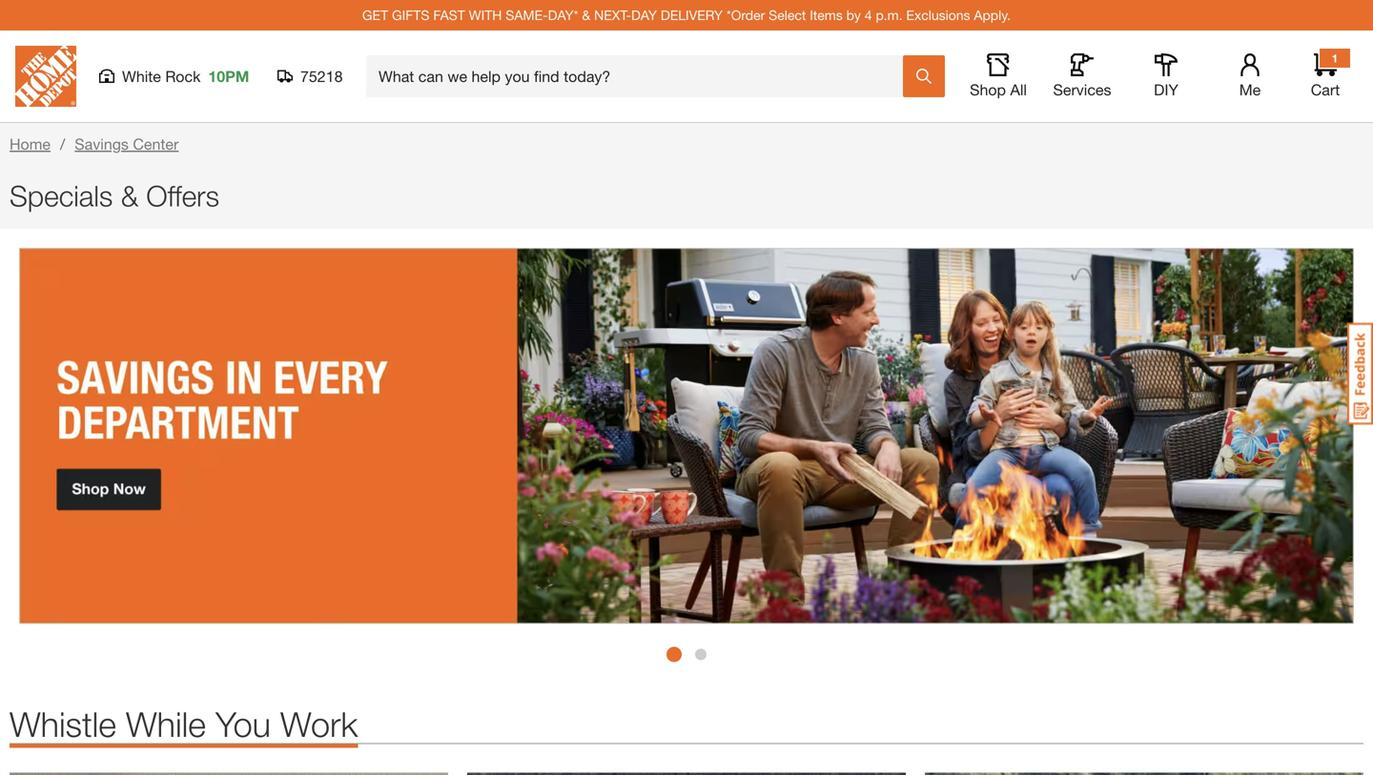 Task type: vqa. For each thing, say whether or not it's contained in the screenshot.
The Home Depot Logo
yes



Task type: locate. For each thing, give the bounding box(es) containing it.
savings center
[[75, 135, 179, 153]]

you
[[216, 704, 271, 744]]

shop all button
[[968, 53, 1029, 99]]

*order
[[727, 7, 765, 23]]

next-
[[594, 7, 631, 23]]

& right day*
[[582, 7, 591, 23]]

cart
[[1311, 81, 1340, 99]]

services button
[[1052, 53, 1113, 99]]

gifts
[[392, 7, 430, 23]]

me
[[1240, 81, 1261, 99]]

offers
[[146, 179, 219, 213]]

&
[[582, 7, 591, 23], [121, 179, 138, 213]]

fast
[[433, 7, 465, 23]]

1 vertical spatial &
[[121, 179, 138, 213]]

2  image from the left
[[467, 773, 906, 775]]

75218
[[300, 67, 343, 85]]

the home depot logo image
[[15, 46, 76, 107]]

p.m.
[[876, 7, 903, 23]]

1 horizontal spatial &
[[582, 7, 591, 23]]

0 vertical spatial &
[[582, 7, 591, 23]]

0 horizontal spatial  image
[[10, 773, 448, 775]]

diy button
[[1136, 53, 1197, 99]]

items
[[810, 7, 843, 23]]

get gifts fast with same-day* & next-day delivery *order select items by 4 p.m. exclusions apply.
[[362, 7, 1011, 23]]

What can we help you find today? search field
[[379, 56, 902, 96]]

home
[[10, 135, 51, 153]]

1 horizontal spatial  image
[[467, 773, 906, 775]]

2 horizontal spatial  image
[[925, 773, 1364, 775]]

savings in every department image
[[19, 248, 1354, 624]]

specials
[[10, 179, 113, 213]]

 image
[[10, 773, 448, 775], [467, 773, 906, 775], [925, 773, 1364, 775]]

0 horizontal spatial &
[[121, 179, 138, 213]]

select
[[769, 7, 806, 23]]

75218 button
[[278, 67, 343, 86]]

apply.
[[974, 7, 1011, 23]]

get
[[362, 7, 388, 23]]

& down savings center link
[[121, 179, 138, 213]]

3  image from the left
[[925, 773, 1364, 775]]

1
[[1332, 52, 1339, 65]]

by
[[847, 7, 861, 23]]

same-
[[506, 7, 548, 23]]

feedback link image
[[1348, 322, 1374, 425]]



Task type: describe. For each thing, give the bounding box(es) containing it.
rock
[[165, 67, 201, 85]]

exclusions
[[907, 7, 971, 23]]

specials & offers
[[10, 179, 219, 213]]

savings
[[75, 135, 129, 153]]

white
[[122, 67, 161, 85]]

home link
[[10, 135, 51, 153]]

shop
[[970, 81, 1006, 99]]

all
[[1011, 81, 1027, 99]]

cart 1
[[1311, 52, 1340, 99]]

with
[[469, 7, 502, 23]]

delivery
[[661, 7, 723, 23]]

me button
[[1220, 53, 1281, 99]]

1  image from the left
[[10, 773, 448, 775]]

savings center link
[[75, 135, 179, 153]]

center
[[133, 135, 179, 153]]

services
[[1054, 81, 1112, 99]]

10pm
[[208, 67, 249, 85]]

day*
[[548, 7, 579, 23]]

shop all
[[970, 81, 1027, 99]]

whistle
[[10, 704, 116, 744]]

white rock 10pm
[[122, 67, 249, 85]]

diy
[[1154, 81, 1179, 99]]

while
[[126, 704, 206, 744]]

work
[[280, 704, 358, 744]]

day
[[631, 7, 657, 23]]

whistle while you work
[[10, 704, 358, 744]]

4
[[865, 7, 872, 23]]



